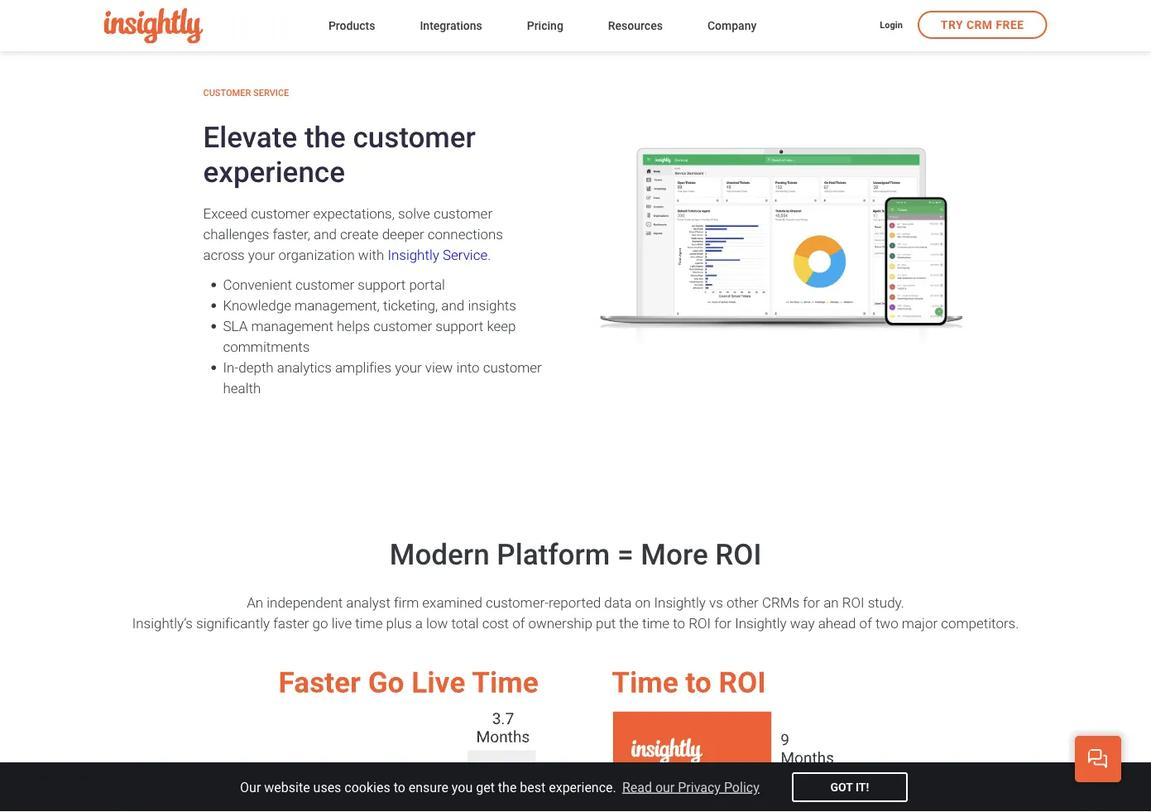 Task type: vqa. For each thing, say whether or not it's contained in the screenshot.
commitments
yes



Task type: describe. For each thing, give the bounding box(es) containing it.
customer
[[203, 88, 251, 98]]

faster
[[273, 615, 309, 632]]

crm
[[967, 18, 993, 32]]

health
[[223, 380, 261, 396]]

ticketing,
[[383, 297, 438, 314]]

customer up connections
[[434, 205, 493, 222]]

customer-
[[486, 594, 549, 611]]

create
[[340, 226, 379, 242]]

our
[[240, 780, 261, 795]]

try
[[941, 18, 964, 32]]

a
[[416, 615, 423, 632]]

other
[[727, 594, 759, 611]]

pricing link
[[527, 15, 564, 38]]

products
[[329, 19, 375, 32]]

the inside an independent analyst firm examined customer-reported data on insightly vs other crms for an roi study. insightly's significantly faster go live time plus a low total cost of ownership put the time to roi for insightly way ahead of two major competitors.
[[620, 615, 639, 632]]

2 of from the left
[[860, 615, 873, 632]]

firm
[[394, 594, 419, 611]]

insightly logo link
[[104, 8, 302, 44]]

integrations link
[[420, 15, 483, 38]]

in-
[[223, 359, 239, 376]]

customer down keep
[[483, 359, 542, 376]]

to inside an independent analyst firm examined customer-reported data on insightly vs other crms for an roi study. insightly's significantly faster go live time plus a low total cost of ownership put the time to roi for insightly way ahead of two major competitors.
[[674, 615, 686, 632]]

best
[[520, 780, 546, 795]]

company
[[708, 19, 757, 32]]

our
[[656, 780, 675, 795]]

1 vertical spatial roi
[[843, 594, 865, 611]]

cookies
[[345, 780, 391, 795]]

policy
[[725, 780, 760, 795]]

amplifies
[[335, 359, 392, 376]]

cost
[[483, 615, 509, 632]]

deeper
[[382, 226, 425, 242]]

helps
[[337, 318, 370, 334]]

knowledge
[[223, 297, 291, 314]]

convenient customer support portal knowledge management, ticketing, and insights sla management helps customer support keep commitments in-depth analytics amplifies your view into customer health
[[223, 276, 542, 396]]

an
[[247, 594, 263, 611]]

platform
[[497, 538, 611, 572]]

the inside cookieconsent dialog
[[498, 780, 517, 795]]

sla
[[223, 318, 248, 334]]

with
[[358, 247, 384, 263]]

modern platform = more roi
[[390, 538, 762, 572]]

commitments
[[223, 338, 310, 355]]

insightly logo image
[[104, 8, 203, 44]]

.
[[488, 247, 491, 263]]

=
[[618, 538, 634, 572]]

an independent analyst firm examined customer-reported data on insightly vs other crms for an roi study. insightly's significantly faster go live time plus a low total cost of ownership put the time to roi for insightly way ahead of two major competitors.
[[132, 594, 1020, 632]]

website
[[264, 780, 310, 795]]

1 vertical spatial support
[[436, 318, 484, 334]]

customer down ticketing,
[[374, 318, 432, 334]]

resources link
[[609, 15, 663, 38]]

customer up faster,
[[251, 205, 310, 222]]

insightly service .
[[388, 247, 491, 263]]

significantly
[[196, 615, 270, 632]]

uses
[[313, 780, 341, 795]]

expectations,
[[313, 205, 395, 222]]

major
[[903, 615, 938, 632]]

customer service
[[203, 88, 289, 98]]

0 horizontal spatial roi
[[689, 615, 711, 632]]

solve
[[398, 205, 431, 222]]

0 horizontal spatial insightly
[[388, 247, 440, 263]]

keep
[[487, 318, 516, 334]]

more
[[641, 538, 709, 572]]

insightly's
[[132, 615, 193, 632]]

service for insightly service .
[[443, 247, 488, 263]]

login
[[881, 19, 903, 30]]

examined
[[423, 594, 483, 611]]

management
[[251, 318, 334, 334]]

way
[[791, 615, 815, 632]]

data
[[605, 594, 632, 611]]

your inside the 'convenient customer support portal knowledge management, ticketing, and insights sla management helps customer support keep commitments in-depth analytics amplifies your view into customer health'
[[395, 359, 422, 376]]

service2 homepage laptop phone image
[[593, 147, 965, 345]]

it!
[[856, 781, 870, 794]]

roi study image
[[79, 659, 1073, 812]]

privacy
[[678, 780, 721, 795]]

ahead
[[819, 615, 857, 632]]

put
[[596, 615, 616, 632]]

resources
[[609, 19, 663, 32]]

across
[[203, 247, 245, 263]]

cookieconsent dialog
[[0, 763, 1152, 812]]

convenient
[[223, 276, 292, 293]]

our website uses cookies to ensure you get the best experience. read our privacy policy
[[240, 780, 760, 795]]



Task type: locate. For each thing, give the bounding box(es) containing it.
your up convenient
[[248, 247, 275, 263]]

products link
[[329, 15, 375, 38]]

total
[[452, 615, 479, 632]]

challenges
[[203, 226, 269, 242]]

free
[[997, 18, 1025, 32]]

ownership
[[529, 615, 593, 632]]

2 horizontal spatial roi
[[843, 594, 865, 611]]

0 vertical spatial to
[[674, 615, 686, 632]]

time
[[356, 615, 383, 632], [643, 615, 670, 632]]

get
[[476, 780, 495, 795]]

the right the put
[[620, 615, 639, 632]]

1 horizontal spatial and
[[442, 297, 465, 314]]

plus
[[386, 615, 412, 632]]

for left an
[[803, 594, 821, 611]]

2 vertical spatial the
[[498, 780, 517, 795]]

0 vertical spatial support
[[358, 276, 406, 293]]

0 horizontal spatial for
[[715, 615, 732, 632]]

0 horizontal spatial of
[[513, 615, 525, 632]]

to inside cookieconsent dialog
[[394, 780, 406, 795]]

competitors.
[[942, 615, 1020, 632]]

login link
[[881, 18, 903, 33]]

view
[[426, 359, 453, 376]]

insightly
[[388, 247, 440, 263], [655, 594, 706, 611], [736, 615, 787, 632]]

on
[[636, 594, 651, 611]]

roi down vs
[[689, 615, 711, 632]]

1 of from the left
[[513, 615, 525, 632]]

you
[[452, 780, 473, 795]]

of down customer-
[[513, 615, 525, 632]]

vs
[[710, 594, 724, 611]]

1 horizontal spatial of
[[860, 615, 873, 632]]

time down the analyst
[[356, 615, 383, 632]]

organization
[[279, 247, 355, 263]]

experience
[[203, 155, 345, 189]]

elevate
[[203, 121, 297, 155]]

insights
[[468, 297, 517, 314]]

and for create
[[314, 226, 337, 242]]

service
[[253, 88, 289, 98], [443, 247, 488, 263]]

an
[[824, 594, 839, 611]]

insightly service link
[[388, 247, 488, 263]]

1 vertical spatial to
[[394, 780, 406, 795]]

0 vertical spatial and
[[314, 226, 337, 242]]

1 horizontal spatial the
[[498, 780, 517, 795]]

to left ensure
[[394, 780, 406, 795]]

customer up solve
[[353, 121, 476, 155]]

the
[[305, 121, 346, 155], [620, 615, 639, 632], [498, 780, 517, 795]]

analyst
[[346, 594, 391, 611]]

management,
[[295, 297, 380, 314]]

customer inside elevate the customer experience
[[353, 121, 476, 155]]

1 vertical spatial for
[[715, 615, 732, 632]]

try crm free button
[[918, 11, 1048, 39]]

roi right an
[[843, 594, 865, 611]]

read our privacy policy button
[[620, 775, 763, 800]]

got it!
[[831, 781, 870, 794]]

0 vertical spatial roi
[[716, 538, 762, 572]]

time down on
[[643, 615, 670, 632]]

the inside elevate the customer experience
[[305, 121, 346, 155]]

to
[[674, 615, 686, 632], [394, 780, 406, 795]]

try crm free link
[[918, 11, 1048, 39]]

and down portal on the top left of page
[[442, 297, 465, 314]]

exceed customer expectations, solve customer challenges faster, and create deeper connections across your organization with
[[203, 205, 503, 263]]

roi up other
[[716, 538, 762, 572]]

0 vertical spatial insightly
[[388, 247, 440, 263]]

1 vertical spatial insightly
[[655, 594, 706, 611]]

2 horizontal spatial insightly
[[736, 615, 787, 632]]

service for customer service
[[253, 88, 289, 98]]

the right get
[[498, 780, 517, 795]]

2 horizontal spatial the
[[620, 615, 639, 632]]

0 vertical spatial for
[[803, 594, 821, 611]]

1 horizontal spatial service
[[443, 247, 488, 263]]

0 horizontal spatial the
[[305, 121, 346, 155]]

0 horizontal spatial your
[[248, 247, 275, 263]]

0 vertical spatial the
[[305, 121, 346, 155]]

elevate the customer experience
[[203, 121, 476, 189]]

insightly down deeper
[[388, 247, 440, 263]]

crms
[[763, 594, 800, 611]]

0 horizontal spatial time
[[356, 615, 383, 632]]

portal
[[409, 276, 445, 293]]

1 horizontal spatial time
[[643, 615, 670, 632]]

1 time from the left
[[356, 615, 383, 632]]

to down more
[[674, 615, 686, 632]]

1 horizontal spatial to
[[674, 615, 686, 632]]

for
[[803, 594, 821, 611], [715, 615, 732, 632]]

the up experience
[[305, 121, 346, 155]]

study.
[[868, 594, 905, 611]]

reported
[[549, 594, 601, 611]]

support down insights
[[436, 318, 484, 334]]

connections
[[428, 226, 503, 242]]

service down connections
[[443, 247, 488, 263]]

got
[[831, 781, 853, 794]]

got it! button
[[792, 773, 908, 802]]

insightly left vs
[[655, 594, 706, 611]]

roi
[[716, 538, 762, 572], [843, 594, 865, 611], [689, 615, 711, 632]]

0 vertical spatial service
[[253, 88, 289, 98]]

your left view
[[395, 359, 422, 376]]

go
[[313, 615, 328, 632]]

customer up management,
[[296, 276, 355, 293]]

1 horizontal spatial for
[[803, 594, 821, 611]]

pricing
[[527, 19, 564, 32]]

experience.
[[549, 780, 617, 795]]

1 horizontal spatial roi
[[716, 538, 762, 572]]

customer
[[353, 121, 476, 155], [251, 205, 310, 222], [434, 205, 493, 222], [296, 276, 355, 293], [374, 318, 432, 334], [483, 359, 542, 376]]

faster,
[[273, 226, 310, 242]]

analytics
[[277, 359, 332, 376]]

your
[[248, 247, 275, 263], [395, 359, 422, 376]]

0 vertical spatial your
[[248, 247, 275, 263]]

try crm free
[[941, 18, 1025, 32]]

exceed
[[203, 205, 248, 222]]

insightly down other
[[736, 615, 787, 632]]

1 horizontal spatial insightly
[[655, 594, 706, 611]]

2 vertical spatial insightly
[[736, 615, 787, 632]]

0 horizontal spatial support
[[358, 276, 406, 293]]

1 vertical spatial and
[[442, 297, 465, 314]]

1 vertical spatial service
[[443, 247, 488, 263]]

2 time from the left
[[643, 615, 670, 632]]

and inside the 'convenient customer support portal knowledge management, ticketing, and insights sla management helps customer support keep commitments in-depth analytics amplifies your view into customer health'
[[442, 297, 465, 314]]

1 vertical spatial your
[[395, 359, 422, 376]]

and for insights
[[442, 297, 465, 314]]

for down vs
[[715, 615, 732, 632]]

modern
[[390, 538, 490, 572]]

and
[[314, 226, 337, 242], [442, 297, 465, 314]]

and inside exceed customer expectations, solve customer challenges faster, and create deeper connections across your organization with
[[314, 226, 337, 242]]

low
[[427, 615, 448, 632]]

live
[[332, 615, 352, 632]]

support
[[358, 276, 406, 293], [436, 318, 484, 334]]

support down with
[[358, 276, 406, 293]]

company link
[[708, 15, 757, 38]]

ensure
[[409, 780, 449, 795]]

of left two
[[860, 615, 873, 632]]

1 horizontal spatial your
[[395, 359, 422, 376]]

1 horizontal spatial support
[[436, 318, 484, 334]]

and up organization
[[314, 226, 337, 242]]

two
[[876, 615, 899, 632]]

0 horizontal spatial to
[[394, 780, 406, 795]]

independent
[[267, 594, 343, 611]]

your inside exceed customer expectations, solve customer challenges faster, and create deeper connections across your organization with
[[248, 247, 275, 263]]

into
[[457, 359, 480, 376]]

1 vertical spatial the
[[620, 615, 639, 632]]

service right the customer
[[253, 88, 289, 98]]

0 horizontal spatial service
[[253, 88, 289, 98]]

0 horizontal spatial and
[[314, 226, 337, 242]]

2 vertical spatial roi
[[689, 615, 711, 632]]

integrations
[[420, 19, 483, 32]]



